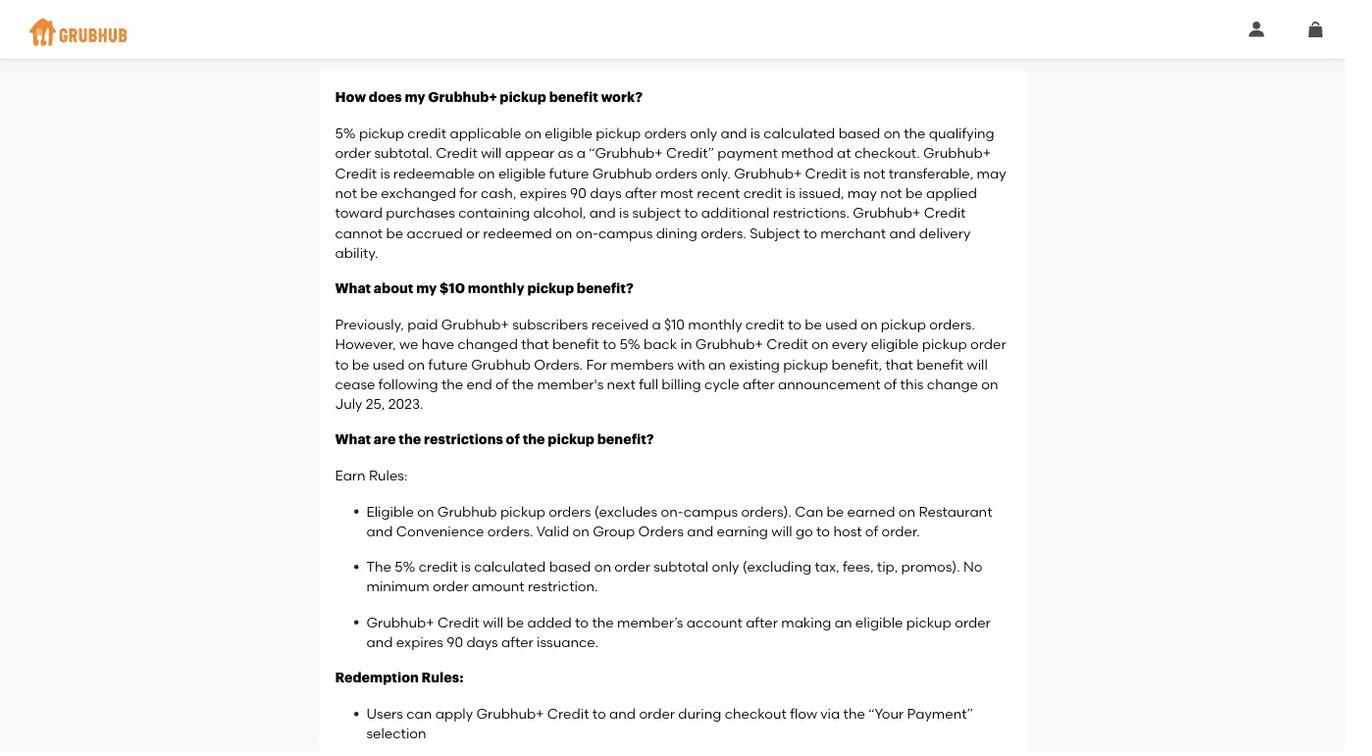 Task type: locate. For each thing, give the bounding box(es) containing it.
credit inside previously, paid grubhub+ subscribers received a $10 monthly credit to be used on pickup orders. however, we have changed that benefit to 5% back in grubhub+ credit on every eligible pickup order to be used on future grubhub orders. for members with an existing pickup benefit, that benefit will cease following the end of the member's next full billing cycle after announcement of this change on july 25, 2023.
[[745, 316, 784, 333]]

2 small image from the left
[[1308, 22, 1323, 37]]

0 horizontal spatial calculated
[[474, 559, 546, 575]]

to up the issuance.
[[575, 614, 589, 631]]

for
[[586, 356, 607, 373]]

a inside previously, paid grubhub+ subscribers received a $10 monthly credit to be used on pickup orders. however, we have changed that benefit to 5% back in grubhub+ credit on every eligible pickup order to be used on future grubhub orders. for members with an existing pickup benefit, that benefit will cease following the end of the member's next full billing cycle after announcement of this change on july 25, 2023.
[[652, 316, 661, 333]]

0 vertical spatial campus
[[598, 224, 653, 241]]

order left 'during' on the right bottom of the page
[[639, 706, 675, 722]]

orders up the most
[[655, 165, 697, 181]]

0 horizontal spatial rules:
[[369, 467, 408, 484]]

rules: for earn rules:
[[369, 467, 408, 484]]

be
[[360, 185, 378, 201], [906, 185, 923, 201], [386, 224, 403, 241], [805, 316, 822, 333], [352, 356, 369, 373], [827, 503, 844, 520], [507, 614, 524, 631]]

the inside users can apply grubhub+ credit to and order during checkout flow via the "your payment" selection
[[843, 706, 865, 722]]

eligible down tip,
[[855, 614, 903, 631]]

orders. inside previously, paid grubhub+ subscribers received a $10 monthly credit to be used on pickup orders. however, we have changed that benefit to 5% back in grubhub+ credit on every eligible pickup order to be used on future grubhub orders. for members with an existing pickup benefit, that benefit will cease following the end of the member's next full billing cycle after announcement of this change on july 25, 2023.
[[929, 316, 975, 333]]

pickup up change
[[922, 336, 967, 353]]

days inside 5% pickup credit applicable on eligible pickup orders only and is calculated based on the qualifying order subtotal. credit will appear as a "grubhub+ credit" payment method at checkout. grubhub+ credit is redeemable on eligible future grubhub orders only. grubhub+ credit is not transferable, may not be exchanged for cash, expires 90 days after most recent credit is issued, may not be applied toward purchases containing alcohol, and is subject to additional restrictions. grubhub+ credit cannot be accrued or redeemed on on-campus dining orders. subject to merchant and delivery ability.
[[590, 185, 622, 201]]

payment
[[718, 145, 778, 161]]

0 horizontal spatial future
[[428, 356, 468, 373]]

alcohol,
[[533, 205, 586, 221]]

5% inside 5% pickup credit applicable on eligible pickup orders only and is calculated based on the qualifying order subtotal. credit will appear as a "grubhub+ credit" payment method at checkout. grubhub+ credit is redeemable on eligible future grubhub orders only. grubhub+ credit is not transferable, may not be exchanged for cash, expires 90 days after most recent credit is issued, may not be applied toward purchases containing alcohol, and is subject to additional restrictions. grubhub+ credit cannot be accrued or redeemed on on-campus dining orders. subject to merchant and delivery ability.
[[335, 125, 356, 142]]

2 what from the top
[[335, 433, 371, 447]]

after down added
[[501, 634, 533, 651]]

orders. up change
[[929, 316, 975, 333]]

how
[[335, 91, 366, 104]]

previously,
[[335, 316, 404, 333]]

0 vertical spatial $10
[[440, 282, 465, 296]]

0 vertical spatial that
[[521, 336, 549, 353]]

to right go
[[816, 523, 830, 540]]

0 vertical spatial expires
[[520, 185, 567, 201]]

what left are
[[335, 433, 371, 447]]

order up change
[[970, 336, 1006, 353]]

what for what are the restrictions of the pickup benefit?
[[335, 433, 371, 447]]

member's
[[537, 376, 604, 393]]

1 vertical spatial days
[[466, 634, 498, 651]]

be down however,
[[352, 356, 369, 373]]

on down alcohol,
[[555, 224, 572, 241]]

subscribers
[[512, 316, 588, 333]]

1 vertical spatial $10
[[664, 316, 685, 333]]

days down amount
[[466, 634, 498, 651]]

$10
[[440, 282, 465, 296], [664, 316, 685, 333]]

1 horizontal spatial may
[[977, 165, 1006, 181]]

0 vertical spatial only
[[690, 125, 717, 142]]

to down received
[[603, 336, 616, 353]]

my
[[405, 91, 425, 104], [416, 282, 437, 296]]

1 horizontal spatial days
[[590, 185, 622, 201]]

credit inside the 5% credit is calculated based on order subtotal only (excluding tax, fees, tip, promos). no minimum order amount restriction.
[[419, 559, 458, 575]]

1 horizontal spatial calculated
[[763, 125, 835, 142]]

2 vertical spatial grubhub
[[437, 503, 497, 520]]

1 vertical spatial an
[[835, 614, 852, 631]]

benefit? up received
[[577, 282, 634, 296]]

members
[[611, 356, 674, 373]]

"your
[[868, 706, 904, 722]]

0 vertical spatial benefit
[[549, 91, 598, 104]]

orders. inside 5% pickup credit applicable on eligible pickup orders only and is calculated based on the qualifying order subtotal. credit will appear as a "grubhub+ credit" payment method at checkout. grubhub+ credit is redeemable on eligible future grubhub orders only. grubhub+ credit is not transferable, may not be exchanged for cash, expires 90 days after most recent credit is issued, may not be applied toward purchases containing alcohol, and is subject to additional restrictions. grubhub+ credit cannot be accrued or redeemed on on-campus dining orders. subject to merchant and delivery ability.
[[701, 224, 746, 241]]

1 vertical spatial that
[[885, 356, 913, 373]]

1 horizontal spatial based
[[838, 125, 880, 142]]

will
[[481, 145, 502, 161], [967, 356, 988, 373], [771, 523, 792, 540], [483, 614, 503, 631]]

grubhub down "grubhub+
[[592, 165, 652, 181]]

grubhub down changed
[[471, 356, 531, 373]]

campus
[[598, 224, 653, 241], [684, 503, 738, 520]]

of
[[495, 376, 509, 393], [884, 376, 897, 393], [506, 433, 520, 447], [865, 523, 878, 540]]

0 vertical spatial benefit?
[[577, 282, 634, 296]]

future down 'have'
[[428, 356, 468, 373]]

about
[[374, 282, 413, 296]]

orders. left valid
[[487, 523, 533, 540]]

on- down alcohol,
[[576, 224, 598, 241]]

cash,
[[481, 185, 516, 201]]

on up convenience
[[417, 503, 434, 520]]

orders
[[644, 125, 687, 142], [655, 165, 697, 181], [549, 503, 591, 520]]

future
[[549, 165, 589, 181], [428, 356, 468, 373]]

90 up alcohol,
[[570, 185, 587, 201]]

1 vertical spatial may
[[847, 185, 877, 201]]

will down applicable
[[481, 145, 502, 161]]

eligible
[[366, 503, 414, 520]]

the right "end"
[[512, 376, 534, 393]]

1 vertical spatial 5%
[[620, 336, 640, 353]]

campus up earning
[[684, 503, 738, 520]]

rules: up eligible
[[369, 467, 408, 484]]

subject
[[750, 224, 800, 241]]

1 horizontal spatial a
[[652, 316, 661, 333]]

$10 up 'have'
[[440, 282, 465, 296]]

calculated inside 5% pickup credit applicable on eligible pickup orders only and is calculated based on the qualifying order subtotal. credit will appear as a "grubhub+ credit" payment method at checkout. grubhub+ credit is redeemable on eligible future grubhub orders only. grubhub+ credit is not transferable, may not be exchanged for cash, expires 90 days after most recent credit is issued, may not be applied toward purchases containing alcohol, and is subject to additional restrictions. grubhub+ credit cannot be accrued or redeemed on on-campus dining orders. subject to merchant and delivery ability.
[[763, 125, 835, 142]]

0 horizontal spatial 5%
[[335, 125, 356, 142]]

credit
[[407, 125, 446, 142], [743, 185, 782, 201], [745, 316, 784, 333], [419, 559, 458, 575]]

grubhub+
[[428, 91, 497, 104], [923, 145, 991, 161], [734, 165, 802, 181], [853, 205, 921, 221], [441, 316, 509, 333], [695, 336, 763, 353], [366, 614, 434, 631], [476, 706, 544, 722]]

eligible inside previously, paid grubhub+ subscribers received a $10 monthly credit to be used on pickup orders. however, we have changed that benefit to 5% back in grubhub+ credit on every eligible pickup order to be used on future grubhub orders. for members with an existing pickup benefit, that benefit will cease following the end of the member's next full billing cycle after announcement of this change on july 25, 2023.
[[871, 336, 919, 353]]

1 vertical spatial what
[[335, 433, 371, 447]]

next
[[607, 376, 636, 393]]

0 horizontal spatial that
[[521, 336, 549, 353]]

1 horizontal spatial future
[[549, 165, 589, 181]]

1 horizontal spatial monthly
[[688, 316, 742, 333]]

5%
[[335, 125, 356, 142], [620, 336, 640, 353], [395, 559, 415, 575]]

1 vertical spatial 90
[[447, 634, 463, 651]]

1 horizontal spatial used
[[825, 316, 857, 333]]

used up following on the left
[[373, 356, 405, 373]]

checkout
[[725, 706, 787, 722]]

will inside previously, paid grubhub+ subscribers received a $10 monthly credit to be used on pickup orders. however, we have changed that benefit to 5% back in grubhub+ credit on every eligible pickup order to be used on future grubhub orders. for members with an existing pickup benefit, that benefit will cease following the end of the member's next full billing cycle after announcement of this change on july 25, 2023.
[[967, 356, 988, 373]]

$10 up in
[[664, 316, 685, 333]]

0 horizontal spatial expires
[[396, 634, 443, 651]]

0 vertical spatial days
[[590, 185, 622, 201]]

credit down the issuance.
[[547, 706, 589, 722]]

orders
[[638, 523, 684, 540]]

0 vertical spatial an
[[708, 356, 726, 373]]

may right issued,
[[847, 185, 877, 201]]

0 vertical spatial calculated
[[763, 125, 835, 142]]

my right about
[[416, 282, 437, 296]]

1 vertical spatial monthly
[[688, 316, 742, 333]]

earned
[[847, 503, 895, 520]]

1 horizontal spatial on-
[[661, 503, 684, 520]]

1 vertical spatial calculated
[[474, 559, 546, 575]]

billing
[[662, 376, 701, 393]]

calculated inside the 5% credit is calculated based on order subtotal only (excluding tax, fees, tip, promos). no minimum order amount restriction.
[[474, 559, 546, 575]]

2 vertical spatial orders.
[[487, 523, 533, 540]]

0 vertical spatial on-
[[576, 224, 598, 241]]

after inside 5% pickup credit applicable on eligible pickup orders only and is calculated based on the qualifying order subtotal. credit will appear as a "grubhub+ credit" payment method at checkout. grubhub+ credit is redeemable on eligible future grubhub orders only. grubhub+ credit is not transferable, may not be exchanged for cash, expires 90 days after most recent credit is issued, may not be applied toward purchases containing alcohol, and is subject to additional restrictions. grubhub+ credit cannot be accrued or redeemed on on-campus dining orders. subject to merchant and delivery ability.
[[625, 185, 657, 201]]

0 vertical spatial what
[[335, 282, 371, 296]]

my for $10
[[416, 282, 437, 296]]

0 vertical spatial orders
[[644, 125, 687, 142]]

of right restrictions
[[506, 433, 520, 447]]

0 horizontal spatial a
[[577, 145, 586, 161]]

users can apply grubhub+ credit to and order during checkout flow via the "your payment" selection
[[366, 706, 973, 742]]

purchases
[[386, 205, 455, 221]]

1 horizontal spatial small image
[[1308, 22, 1323, 37]]

2023.
[[388, 396, 423, 412]]

2 vertical spatial 5%
[[395, 559, 415, 575]]

cease
[[335, 376, 375, 393]]

only up credit"
[[690, 125, 717, 142]]

0 horizontal spatial an
[[708, 356, 726, 373]]

of down earned
[[865, 523, 878, 540]]

for
[[459, 185, 477, 201]]

1 vertical spatial on-
[[661, 503, 684, 520]]

1 horizontal spatial 90
[[570, 185, 587, 201]]

this
[[900, 376, 924, 393]]

0 vertical spatial based
[[838, 125, 880, 142]]

1 vertical spatial used
[[373, 356, 405, 373]]

0 vertical spatial a
[[577, 145, 586, 161]]

to inside users can apply grubhub+ credit to and order during checkout flow via the "your payment" selection
[[592, 706, 606, 722]]

monthly up changed
[[468, 282, 525, 296]]

0 vertical spatial grubhub
[[592, 165, 652, 181]]

an inside grubhub+ credit will be added to the member's account after making an eligible pickup order and expires 90 days after issuance.
[[835, 614, 852, 631]]

0 horizontal spatial days
[[466, 634, 498, 651]]

5% inside previously, paid grubhub+ subscribers received a $10 monthly credit to be used on pickup orders. however, we have changed that benefit to 5% back in grubhub+ credit on every eligible pickup order to be used on future grubhub orders. for members with an existing pickup benefit, that benefit will cease following the end of the member's next full billing cycle after announcement of this change on july 25, 2023.
[[620, 336, 640, 353]]

orders inside eligible on grubhub pickup orders (excludes on-campus orders). can be earned on restaurant and convenience orders. valid on group orders and earning will go to host of order.
[[549, 503, 591, 520]]

order down no
[[955, 614, 991, 631]]

to
[[684, 205, 698, 221], [803, 224, 817, 241], [788, 316, 801, 333], [603, 336, 616, 353], [335, 356, 349, 373], [816, 523, 830, 540], [575, 614, 589, 631], [592, 706, 606, 722]]

will left go
[[771, 523, 792, 540]]

5% up minimum
[[395, 559, 415, 575]]

0 horizontal spatial 90
[[447, 634, 463, 651]]

order inside users can apply grubhub+ credit to and order during checkout flow via the "your payment" selection
[[639, 706, 675, 722]]

be left added
[[507, 614, 524, 631]]

grubhub inside previously, paid grubhub+ subscribers received a $10 monthly credit to be used on pickup orders. however, we have changed that benefit to 5% back in grubhub+ credit on every eligible pickup order to be used on future grubhub orders. for members with an existing pickup benefit, that benefit will cease following the end of the member's next full billing cycle after announcement of this change on july 25, 2023.
[[471, 356, 531, 373]]

1 vertical spatial rules:
[[421, 672, 464, 685]]

0 horizontal spatial campus
[[598, 224, 653, 241]]

0 vertical spatial used
[[825, 316, 857, 333]]

0 horizontal spatial orders.
[[487, 523, 533, 540]]

1 horizontal spatial rules:
[[421, 672, 464, 685]]

grubhub+ credit will be added to the member's account after making an eligible pickup order and expires 90 days after issuance.
[[366, 614, 991, 651]]

credit down amount
[[437, 614, 479, 631]]

(excludes
[[594, 503, 657, 520]]

90 inside 5% pickup credit applicable on eligible pickup orders only and is calculated based on the qualifying order subtotal. credit will appear as a "grubhub+ credit" payment method at checkout. grubhub+ credit is redeemable on eligible future grubhub orders only. grubhub+ credit is not transferable, may not be exchanged for cash, expires 90 days after most recent credit is issued, may not be applied toward purchases containing alcohol, and is subject to additional restrictions. grubhub+ credit cannot be accrued or redeemed on on-campus dining orders. subject to merchant and delivery ability.
[[570, 185, 587, 201]]

benefit
[[549, 91, 598, 104], [552, 336, 599, 353], [916, 356, 964, 373]]

and
[[721, 125, 747, 142], [589, 205, 616, 221], [889, 224, 916, 241], [366, 523, 393, 540], [687, 523, 713, 540], [366, 634, 393, 651], [609, 706, 636, 722]]

what down ability.
[[335, 282, 371, 296]]

2 vertical spatial orders
[[549, 503, 591, 520]]

will down amount
[[483, 614, 503, 631]]

0 horizontal spatial monthly
[[468, 282, 525, 296]]

5% down how
[[335, 125, 356, 142]]

orders.
[[701, 224, 746, 241], [929, 316, 975, 333], [487, 523, 533, 540]]

is up payment
[[750, 125, 760, 142]]

on- inside 5% pickup credit applicable on eligible pickup orders only and is calculated based on the qualifying order subtotal. credit will appear as a "grubhub+ credit" payment method at checkout. grubhub+ credit is redeemable on eligible future grubhub orders only. grubhub+ credit is not transferable, may not be exchanged for cash, expires 90 days after most recent credit is issued, may not be applied toward purchases containing alcohol, and is subject to additional restrictions. grubhub+ credit cannot be accrued or redeemed on on-campus dining orders. subject to merchant and delivery ability.
[[576, 224, 598, 241]]

0 vertical spatial 90
[[570, 185, 587, 201]]

convenience
[[396, 523, 484, 540]]

2 horizontal spatial 5%
[[620, 336, 640, 353]]

restriction.
[[528, 578, 598, 595]]

subtotal
[[654, 559, 708, 575]]

redeemed
[[483, 224, 552, 241]]

an up cycle in the right of the page
[[708, 356, 726, 373]]

0 horizontal spatial $10
[[440, 282, 465, 296]]

order
[[335, 145, 371, 161], [970, 336, 1006, 353], [614, 559, 650, 575], [433, 578, 469, 595], [955, 614, 991, 631], [639, 706, 675, 722]]

1 vertical spatial grubhub
[[471, 356, 531, 373]]

2 horizontal spatial orders.
[[929, 316, 975, 333]]

1 what from the top
[[335, 282, 371, 296]]

the right are
[[399, 433, 421, 447]]

1 horizontal spatial expires
[[520, 185, 567, 201]]

pickup up valid
[[500, 503, 545, 520]]

order left subtotal.
[[335, 145, 371, 161]]

credit up existing
[[745, 316, 784, 333]]

0 horizontal spatial on-
[[576, 224, 598, 241]]

can
[[406, 706, 432, 722]]

1 vertical spatial campus
[[684, 503, 738, 520]]

delivery
[[919, 224, 971, 241]]

grubhub+ down "qualifying"
[[923, 145, 991, 161]]

campus down subject
[[598, 224, 653, 241]]

expires inside 5% pickup credit applicable on eligible pickup orders only and is calculated based on the qualifying order subtotal. credit will appear as a "grubhub+ credit" payment method at checkout. grubhub+ credit is redeemable on eligible future grubhub orders only. grubhub+ credit is not transferable, may not be exchanged for cash, expires 90 days after most recent credit is issued, may not be applied toward purchases containing alcohol, and is subject to additional restrictions. grubhub+ credit cannot be accrued or redeemed on on-campus dining orders. subject to merchant and delivery ability.
[[520, 185, 567, 201]]

0 vertical spatial rules:
[[369, 467, 408, 484]]

pickup down promos).
[[906, 614, 951, 631]]

added
[[527, 614, 572, 631]]

0 vertical spatial my
[[405, 91, 425, 104]]

are
[[374, 433, 396, 447]]

1 vertical spatial orders.
[[929, 316, 975, 333]]

to down the issuance.
[[592, 706, 606, 722]]

what
[[335, 282, 371, 296], [335, 433, 371, 447]]

a right the as
[[577, 145, 586, 161]]

what for what about my $10 monthly pickup benefit?
[[335, 282, 371, 296]]

only inside 5% pickup credit applicable on eligible pickup orders only and is calculated based on the qualifying order subtotal. credit will appear as a "grubhub+ credit" payment method at checkout. grubhub+ credit is redeemable on eligible future grubhub orders only. grubhub+ credit is not transferable, may not be exchanged for cash, expires 90 days after most recent credit is issued, may not be applied toward purchases containing alcohol, and is subject to additional restrictions. grubhub+ credit cannot be accrued or redeemed on on-campus dining orders. subject to merchant and delivery ability.
[[690, 125, 717, 142]]

credit up existing
[[766, 336, 808, 353]]

1 vertical spatial only
[[712, 559, 739, 575]]

small image
[[1249, 22, 1265, 37], [1308, 22, 1323, 37]]

an right making
[[835, 614, 852, 631]]

pickup
[[500, 91, 546, 104], [359, 125, 404, 142], [596, 125, 641, 142], [527, 282, 574, 296], [881, 316, 926, 333], [922, 336, 967, 353], [783, 356, 828, 373], [548, 433, 595, 447], [500, 503, 545, 520], [906, 614, 951, 631]]

the inside 5% pickup credit applicable on eligible pickup orders only and is calculated based on the qualifying order subtotal. credit will appear as a "grubhub+ credit" payment method at checkout. grubhub+ credit is redeemable on eligible future grubhub orders only. grubhub+ credit is not transferable, may not be exchanged for cash, expires 90 days after most recent credit is issued, may not be applied toward purchases containing alcohol, and is subject to additional restrictions. grubhub+ credit cannot be accrued or redeemed on on-campus dining orders. subject to merchant and delivery ability.
[[904, 125, 926, 142]]

to up announcement
[[788, 316, 801, 333]]

0 horizontal spatial small image
[[1249, 22, 1265, 37]]

grubhub inside 5% pickup credit applicable on eligible pickup orders only and is calculated based on the qualifying order subtotal. credit will appear as a "grubhub+ credit" payment method at checkout. grubhub+ credit is redeemable on eligible future grubhub orders only. grubhub+ credit is not transferable, may not be exchanged for cash, expires 90 days after most recent credit is issued, may not be applied toward purchases containing alcohol, and is subject to additional restrictions. grubhub+ credit cannot be accrued or redeemed on on-campus dining orders. subject to merchant and delivery ability.
[[592, 165, 652, 181]]

an
[[708, 356, 726, 373], [835, 614, 852, 631]]

1 vertical spatial a
[[652, 316, 661, 333]]

grubhub
[[592, 165, 652, 181], [471, 356, 531, 373], [437, 503, 497, 520]]

the right via
[[843, 706, 865, 722]]

the
[[366, 559, 391, 575]]

1 horizontal spatial 5%
[[395, 559, 415, 575]]

on- up orders
[[661, 503, 684, 520]]

grubhub+ up existing
[[695, 336, 763, 353]]

based up the restriction.
[[549, 559, 591, 575]]

to inside grubhub+ credit will be added to the member's account after making an eligible pickup order and expires 90 days after issuance.
[[575, 614, 589, 631]]

campus inside 5% pickup credit applicable on eligible pickup orders only and is calculated based on the qualifying order subtotal. credit will appear as a "grubhub+ credit" payment method at checkout. grubhub+ credit is redeemable on eligible future grubhub orders only. grubhub+ credit is not transferable, may not be exchanged for cash, expires 90 days after most recent credit is issued, may not be applied toward purchases containing alcohol, and is subject to additional restrictions. grubhub+ credit cannot be accrued or redeemed on on-campus dining orders. subject to merchant and delivery ability.
[[598, 224, 653, 241]]

based inside 5% pickup credit applicable on eligible pickup orders only and is calculated based on the qualifying order subtotal. credit will appear as a "grubhub+ credit" payment method at checkout. grubhub+ credit is redeemable on eligible future grubhub orders only. grubhub+ credit is not transferable, may not be exchanged for cash, expires 90 days after most recent credit is issued, may not be applied toward purchases containing alcohol, and is subject to additional restrictions. grubhub+ credit cannot be accrued or redeemed on on-campus dining orders. subject to merchant and delivery ability.
[[838, 125, 880, 142]]

orders. inside eligible on grubhub pickup orders (excludes on-campus orders). can be earned on restaurant and convenience orders. valid on group orders and earning will go to host of order.
[[487, 523, 533, 540]]

eligible
[[545, 125, 592, 142], [498, 165, 546, 181], [871, 336, 919, 353], [855, 614, 903, 631]]

orders up valid
[[549, 503, 591, 520]]

0 vertical spatial orders.
[[701, 224, 746, 241]]

days inside grubhub+ credit will be added to the member's account after making an eligible pickup order and expires 90 days after issuance.
[[466, 634, 498, 651]]

will inside eligible on grubhub pickup orders (excludes on-campus orders). can be earned on restaurant and convenience orders. valid on group orders and earning will go to host of order.
[[771, 523, 792, 540]]

not
[[863, 165, 885, 181], [335, 185, 357, 201], [880, 185, 902, 201]]

order inside grubhub+ credit will be added to the member's account after making an eligible pickup order and expires 90 days after issuance.
[[955, 614, 991, 631]]

restrictions
[[424, 433, 503, 447]]

will up change
[[967, 356, 988, 373]]

1 horizontal spatial an
[[835, 614, 852, 631]]

after up subject
[[625, 185, 657, 201]]

"grubhub+
[[589, 145, 663, 161]]

expires up alcohol,
[[520, 185, 567, 201]]

a
[[577, 145, 586, 161], [652, 316, 661, 333]]

0 horizontal spatial based
[[549, 559, 591, 575]]

1 horizontal spatial $10
[[664, 316, 685, 333]]

1 horizontal spatial campus
[[684, 503, 738, 520]]

and up payment
[[721, 125, 747, 142]]

credit down convenience
[[419, 559, 458, 575]]

90 up redemption rules:
[[447, 634, 463, 651]]

1 horizontal spatial orders.
[[701, 224, 746, 241]]

qualifying
[[929, 125, 995, 142]]

1 vertical spatial future
[[428, 356, 468, 373]]

dining
[[656, 224, 697, 241]]

based up at
[[838, 125, 880, 142]]

0 vertical spatial 5%
[[335, 125, 356, 142]]

credit up redeemable
[[436, 145, 478, 161]]

1 vertical spatial my
[[416, 282, 437, 296]]

that
[[521, 336, 549, 353], [885, 356, 913, 373]]

1 vertical spatial expires
[[396, 634, 443, 651]]

on down 'group'
[[594, 559, 611, 575]]

0 vertical spatial future
[[549, 165, 589, 181]]

the left "end"
[[441, 376, 463, 393]]

tax,
[[815, 559, 839, 575]]

selection
[[366, 726, 426, 742]]

how does my grubhub+ pickup benefit work?
[[335, 91, 643, 104]]

1 vertical spatial based
[[549, 559, 591, 575]]



Task type: describe. For each thing, give the bounding box(es) containing it.
my for grubhub+
[[405, 91, 425, 104]]

of inside eligible on grubhub pickup orders (excludes on-campus orders). can be earned on restaurant and convenience orders. valid on group orders and earning will go to host of order.
[[865, 523, 878, 540]]

change
[[927, 376, 978, 393]]

account
[[687, 614, 742, 631]]

appear
[[505, 145, 554, 161]]

minimum
[[366, 578, 429, 595]]

credit up the delivery at the right of the page
[[924, 205, 966, 221]]

every
[[832, 336, 868, 353]]

eligible up the as
[[545, 125, 592, 142]]

checkout.
[[854, 145, 920, 161]]

containing
[[458, 205, 530, 221]]

a inside 5% pickup credit applicable on eligible pickup orders only and is calculated based on the qualifying order subtotal. credit will appear as a "grubhub+ credit" payment method at checkout. grubhub+ credit is redeemable on eligible future grubhub orders only. grubhub+ credit is not transferable, may not be exchanged for cash, expires 90 days after most recent credit is issued, may not be applied toward purchases containing alcohol, and is subject to additional restrictions. grubhub+ credit cannot be accrued or redeemed on on-campus dining orders. subject to merchant and delivery ability.
[[577, 145, 586, 161]]

or
[[466, 224, 480, 241]]

earn rules:
[[335, 467, 408, 484]]

on up the order.
[[899, 503, 915, 520]]

earning
[[717, 523, 768, 540]]

an inside previously, paid grubhub+ subscribers received a $10 monthly credit to be used on pickup orders. however, we have changed that benefit to 5% back in grubhub+ credit on every eligible pickup order to be used on future grubhub orders. for members with an existing pickup benefit, that benefit will cease following the end of the member's next full billing cycle after announcement of this change on july 25, 2023.
[[708, 356, 726, 373]]

and left the delivery at the right of the page
[[889, 224, 916, 241]]

1 vertical spatial benefit?
[[597, 433, 654, 447]]

and inside grubhub+ credit will be added to the member's account after making an eligible pickup order and expires 90 days after issuance.
[[366, 634, 393, 651]]

is inside the 5% credit is calculated based on order subtotal only (excluding tax, fees, tip, promos). no minimum order amount restriction.
[[461, 559, 471, 575]]

via
[[820, 706, 840, 722]]

1 vertical spatial orders
[[655, 165, 697, 181]]

on left every
[[812, 336, 828, 353]]

is down at
[[850, 165, 860, 181]]

the down member's
[[523, 433, 545, 447]]

on up checkout.
[[884, 125, 901, 142]]

to inside eligible on grubhub pickup orders (excludes on-campus orders). can be earned on restaurant and convenience orders. valid on group orders and earning will go to host of order.
[[816, 523, 830, 540]]

orders.
[[534, 356, 583, 373]]

credit inside previously, paid grubhub+ subscribers received a $10 monthly credit to be used on pickup orders. however, we have changed that benefit to 5% back in grubhub+ credit on every eligible pickup order to be used on future grubhub orders. for members with an existing pickup benefit, that benefit will cease following the end of the member's next full billing cycle after announcement of this change on july 25, 2023.
[[766, 336, 808, 353]]

redeemable
[[393, 165, 475, 181]]

benefit,
[[831, 356, 882, 373]]

0 vertical spatial monthly
[[468, 282, 525, 296]]

of right "end"
[[495, 376, 509, 393]]

we
[[399, 336, 418, 353]]

1 vertical spatial benefit
[[552, 336, 599, 353]]

in
[[680, 336, 692, 353]]

on up cash,
[[478, 165, 495, 181]]

only inside the 5% credit is calculated based on order subtotal only (excluding tax, fees, tip, promos). no minimum order amount restriction.
[[712, 559, 739, 575]]

to down the most
[[684, 205, 698, 221]]

received
[[591, 316, 649, 333]]

additional
[[701, 205, 769, 221]]

order down 'group'
[[614, 559, 650, 575]]

issuance.
[[537, 634, 599, 651]]

pickup inside grubhub+ credit will be added to the member's account after making an eligible pickup order and expires 90 days after issuance.
[[906, 614, 951, 631]]

pickup down member's
[[548, 433, 595, 447]]

order inside previously, paid grubhub+ subscribers received a $10 monthly credit to be used on pickup orders. however, we have changed that benefit to 5% back in grubhub+ credit on every eligible pickup order to be used on future grubhub orders. for members with an existing pickup benefit, that benefit will cease following the end of the member's next full billing cycle after announcement of this change on july 25, 2023.
[[970, 336, 1006, 353]]

what are the restrictions of the pickup benefit?
[[335, 433, 654, 447]]

based inside the 5% credit is calculated based on order subtotal only (excluding tax, fees, tip, promos). no minimum order amount restriction.
[[549, 559, 591, 575]]

5% pickup credit applicable on eligible pickup orders only and is calculated based on the qualifying order subtotal. credit will appear as a "grubhub+ credit" payment method at checkout. grubhub+ credit is redeemable on eligible future grubhub orders only. grubhub+ credit is not transferable, may not be exchanged for cash, expires 90 days after most recent credit is issued, may not be applied toward purchases containing alcohol, and is subject to additional restrictions. grubhub+ credit cannot be accrued or redeemed on on-campus dining orders. subject to merchant and delivery ability.
[[335, 125, 1006, 261]]

campus inside eligible on grubhub pickup orders (excludes on-campus orders). can be earned on restaurant and convenience orders. valid on group orders and earning will go to host of order.
[[684, 503, 738, 520]]

credit up issued,
[[805, 165, 847, 181]]

future inside previously, paid grubhub+ subscribers received a $10 monthly credit to be used on pickup orders. however, we have changed that benefit to 5% back in grubhub+ credit on every eligible pickup order to be used on future grubhub orders. for members with an existing pickup benefit, that benefit will cease following the end of the member's next full billing cycle after announcement of this change on july 25, 2023.
[[428, 356, 468, 373]]

grubhub+ up applicable
[[428, 91, 497, 104]]

0 vertical spatial may
[[977, 165, 1006, 181]]

future inside 5% pickup credit applicable on eligible pickup orders only and is calculated based on the qualifying order subtotal. credit will appear as a "grubhub+ credit" payment method at checkout. grubhub+ credit is redeemable on eligible future grubhub orders only. grubhub+ credit is not transferable, may not be exchanged for cash, expires 90 days after most recent credit is issued, may not be applied toward purchases containing alcohol, and is subject to additional restrictions. grubhub+ credit cannot be accrued or redeemed on on-campus dining orders. subject to merchant and delivery ability.
[[549, 165, 589, 181]]

most
[[660, 185, 694, 201]]

restaurant
[[919, 503, 992, 520]]

back
[[644, 336, 677, 353]]

redemption rules:
[[335, 672, 464, 685]]

(excluding
[[742, 559, 811, 575]]

earn
[[335, 467, 366, 484]]

member's
[[617, 614, 683, 631]]

exchanged
[[381, 185, 456, 201]]

grubhub logo image
[[29, 12, 128, 52]]

on down the 'we'
[[408, 356, 425, 373]]

ability.
[[335, 244, 378, 261]]

on up every
[[861, 316, 878, 333]]

eligible down 'appear' on the left top of page
[[498, 165, 546, 181]]

full
[[639, 376, 658, 393]]

be inside grubhub+ credit will be added to the member's account after making an eligible pickup order and expires 90 days after issuance.
[[507, 614, 524, 631]]

credit inside grubhub+ credit will be added to the member's account after making an eligible pickup order and expires 90 days after issuance.
[[437, 614, 479, 631]]

recent
[[697, 185, 740, 201]]

no
[[963, 559, 983, 575]]

grubhub inside eligible on grubhub pickup orders (excludes on-campus orders). can be earned on restaurant and convenience orders. valid on group orders and earning will go to host of order.
[[437, 503, 497, 520]]

after left making
[[746, 614, 778, 631]]

and inside users can apply grubhub+ credit to and order during checkout flow via the "your payment" selection
[[609, 706, 636, 722]]

grubhub+ inside users can apply grubhub+ credit to and order during checkout flow via the "your payment" selection
[[476, 706, 544, 722]]

the inside grubhub+ credit will be added to the member's account after making an eligible pickup order and expires 90 days after issuance.
[[592, 614, 614, 631]]

end
[[467, 376, 492, 393]]

valid
[[536, 523, 569, 540]]

grubhub+ inside grubhub+ credit will be added to the member's account after making an eligible pickup order and expires 90 days after issuance.
[[366, 614, 434, 631]]

and down eligible
[[366, 523, 393, 540]]

order inside 5% pickup credit applicable on eligible pickup orders only and is calculated based on the qualifying order subtotal. credit will appear as a "grubhub+ credit" payment method at checkout. grubhub+ credit is redeemable on eligible future grubhub orders only. grubhub+ credit is not transferable, may not be exchanged for cash, expires 90 days after most recent credit is issued, may not be applied toward purchases containing alcohol, and is subject to additional restrictions. grubhub+ credit cannot be accrued or redeemed on on-campus dining orders. subject to merchant and delivery ability.
[[335, 145, 371, 161]]

during
[[678, 706, 721, 722]]

credit up additional
[[743, 185, 782, 201]]

what about my $10 monthly pickup benefit?
[[335, 282, 634, 296]]

tip,
[[877, 559, 898, 575]]

to down restrictions.
[[803, 224, 817, 241]]

cycle
[[704, 376, 739, 393]]

existing
[[729, 356, 780, 373]]

grubhub+ down payment
[[734, 165, 802, 181]]

orders).
[[741, 503, 792, 520]]

making
[[781, 614, 831, 631]]

with
[[677, 356, 705, 373]]

pickup up announcement
[[783, 356, 828, 373]]

rules: for redemption rules:
[[421, 672, 464, 685]]

25,
[[366, 396, 385, 412]]

order left amount
[[433, 578, 469, 595]]

credit inside users can apply grubhub+ credit to and order during checkout flow via the "your payment" selection
[[547, 706, 589, 722]]

can
[[795, 503, 823, 520]]

credit up subtotal.
[[407, 125, 446, 142]]

previously, paid grubhub+ subscribers received a $10 monthly credit to be used on pickup orders. however, we have changed that benefit to 5% back in grubhub+ credit on every eligible pickup order to be used on future grubhub orders. for members with an existing pickup benefit, that benefit will cease following the end of the member's next full billing cycle after announcement of this change on july 25, 2023.
[[335, 316, 1006, 412]]

$10 inside previously, paid grubhub+ subscribers received a $10 monthly credit to be used on pickup orders. however, we have changed that benefit to 5% back in grubhub+ credit on every eligible pickup order to be used on future grubhub orders. for members with an existing pickup benefit, that benefit will cease following the end of the member's next full billing cycle after announcement of this change on july 25, 2023.
[[664, 316, 685, 333]]

90 inside grubhub+ credit will be added to the member's account after making an eligible pickup order and expires 90 days after issuance.
[[447, 634, 463, 651]]

restrictions.
[[773, 205, 850, 221]]

as
[[558, 145, 573, 161]]

group
[[593, 523, 635, 540]]

pickup up applicable
[[500, 91, 546, 104]]

on right change
[[981, 376, 998, 393]]

pickup up "grubhub+
[[596, 125, 641, 142]]

pickup up subscribers
[[527, 282, 574, 296]]

grubhub+ up changed
[[441, 316, 509, 333]]

flow
[[790, 706, 817, 722]]

0 horizontal spatial used
[[373, 356, 405, 373]]

toward
[[335, 205, 383, 221]]

1 horizontal spatial that
[[885, 356, 913, 373]]

users
[[366, 706, 403, 722]]

however,
[[335, 336, 396, 353]]

be inside eligible on grubhub pickup orders (excludes on-campus orders). can be earned on restaurant and convenience orders. valid on group orders and earning will go to host of order.
[[827, 503, 844, 520]]

be up 'toward'
[[360, 185, 378, 201]]

is down subtotal.
[[380, 165, 390, 181]]

grubhub+ up merchant
[[853, 205, 921, 221]]

at
[[837, 145, 851, 161]]

0 horizontal spatial may
[[847, 185, 877, 201]]

is up restrictions.
[[786, 185, 795, 201]]

credit up 'toward'
[[335, 165, 377, 181]]

work?
[[601, 91, 643, 104]]

monthly inside previously, paid grubhub+ subscribers received a $10 monthly credit to be used on pickup orders. however, we have changed that benefit to 5% back in grubhub+ credit on every eligible pickup order to be used on future grubhub orders. for members with an existing pickup benefit, that benefit will cease following the end of the member's next full billing cycle after announcement of this change on july 25, 2023.
[[688, 316, 742, 333]]

following
[[379, 376, 438, 393]]

5% inside the 5% credit is calculated based on order subtotal only (excluding tax, fees, tip, promos). no minimum order amount restriction.
[[395, 559, 415, 575]]

host
[[833, 523, 862, 540]]

and right alcohol,
[[589, 205, 616, 221]]

pickup up this
[[881, 316, 926, 333]]

to up "cease"
[[335, 356, 349, 373]]

method
[[781, 145, 834, 161]]

subtotal.
[[374, 145, 432, 161]]

cannot
[[335, 224, 383, 241]]

apply
[[435, 706, 473, 722]]

paid
[[407, 316, 438, 333]]

fees,
[[843, 559, 874, 575]]

pickup up subtotal.
[[359, 125, 404, 142]]

after inside previously, paid grubhub+ subscribers received a $10 monthly credit to be used on pickup orders. however, we have changed that benefit to 5% back in grubhub+ credit on every eligible pickup order to be used on future grubhub orders. for members with an existing pickup benefit, that benefit will cease following the end of the member's next full billing cycle after announcement of this change on july 25, 2023.
[[743, 376, 775, 393]]

promos).
[[901, 559, 960, 575]]

go
[[796, 523, 813, 540]]

2 vertical spatial benefit
[[916, 356, 964, 373]]

be down purchases on the left top
[[386, 224, 403, 241]]

pickup inside eligible on grubhub pickup orders (excludes on-campus orders). can be earned on restaurant and convenience orders. valid on group orders and earning will go to host of order.
[[500, 503, 545, 520]]

expires inside grubhub+ credit will be added to the member's account after making an eligible pickup order and expires 90 days after issuance.
[[396, 634, 443, 651]]

on up 'appear' on the left top of page
[[525, 125, 541, 142]]

will inside 5% pickup credit applicable on eligible pickup orders only and is calculated based on the qualifying order subtotal. credit will appear as a "grubhub+ credit" payment method at checkout. grubhub+ credit is redeemable on eligible future grubhub orders only. grubhub+ credit is not transferable, may not be exchanged for cash, expires 90 days after most recent credit is issued, may not be applied toward purchases containing alcohol, and is subject to additional restrictions. grubhub+ credit cannot be accrued or redeemed on on-campus dining orders. subject to merchant and delivery ability.
[[481, 145, 502, 161]]

eligible inside grubhub+ credit will be added to the member's account after making an eligible pickup order and expires 90 days after issuance.
[[855, 614, 903, 631]]

applied
[[926, 185, 977, 201]]

of left this
[[884, 376, 897, 393]]

issued,
[[799, 185, 844, 201]]

is left subject
[[619, 205, 629, 221]]

on inside the 5% credit is calculated based on order subtotal only (excluding tax, fees, tip, promos). no minimum order amount restriction.
[[594, 559, 611, 575]]

order.
[[882, 523, 920, 540]]

on right valid
[[573, 523, 589, 540]]

on- inside eligible on grubhub pickup orders (excludes on-campus orders). can be earned on restaurant and convenience orders. valid on group orders and earning will go to host of order.
[[661, 503, 684, 520]]

and right orders
[[687, 523, 713, 540]]

the 5% credit is calculated based on order subtotal only (excluding tax, fees, tip, promos). no minimum order amount restriction.
[[366, 559, 983, 595]]

have
[[422, 336, 454, 353]]

1 small image from the left
[[1249, 22, 1265, 37]]

be up announcement
[[805, 316, 822, 333]]

changed
[[458, 336, 518, 353]]

will inside grubhub+ credit will be added to the member's account after making an eligible pickup order and expires 90 days after issuance.
[[483, 614, 503, 631]]

announcement
[[778, 376, 880, 393]]

be down the transferable,
[[906, 185, 923, 201]]

accrued
[[407, 224, 463, 241]]



Task type: vqa. For each thing, say whether or not it's contained in the screenshot.
my associated with $10
yes



